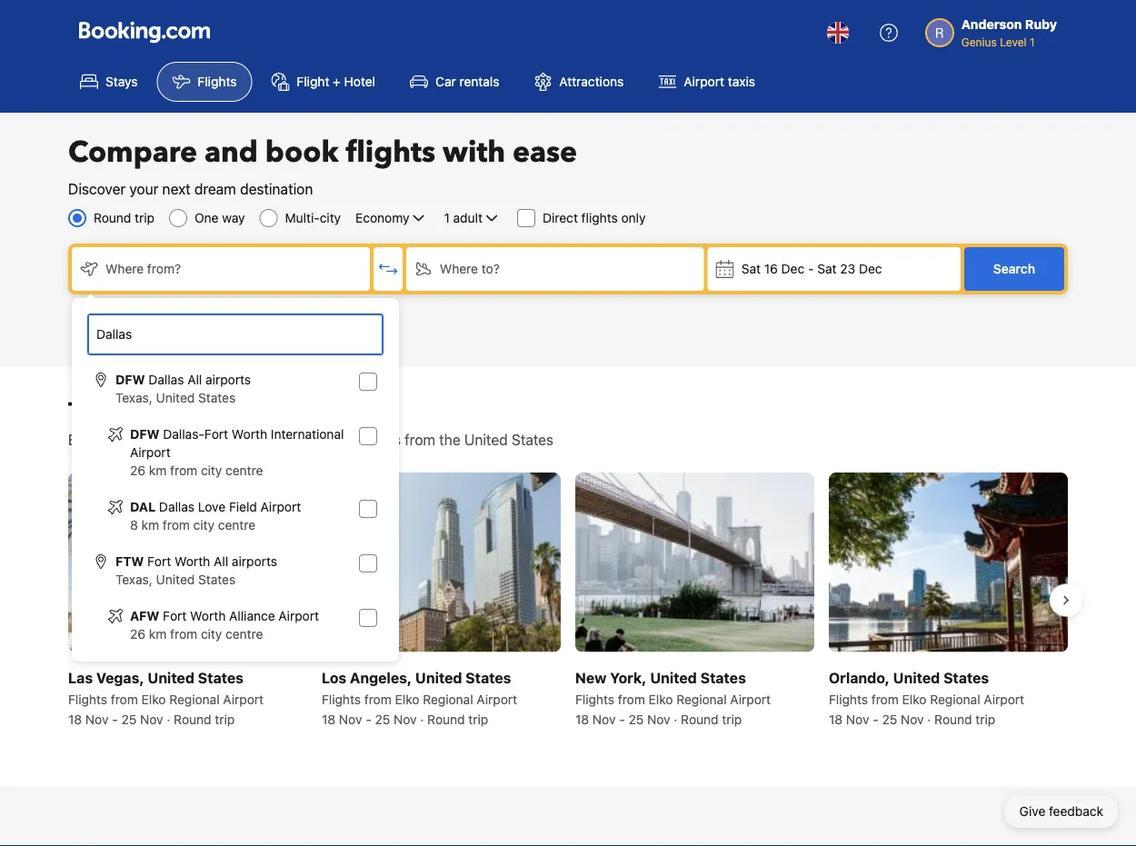 Task type: locate. For each thing, give the bounding box(es) containing it.
elko inside las vegas, united states flights from elko regional airport 18 nov - 25 nov · round trip
[[142, 692, 166, 707]]

1 vertical spatial centre
[[218, 518, 256, 533]]

city down love
[[193, 518, 215, 533]]

Airport or city text field
[[95, 325, 377, 345]]

united inside dfw dallas all airports texas, united states
[[156, 391, 195, 406]]

1 vertical spatial dfw
[[130, 427, 160, 442]]

from inside new york, united states flights from elko regional airport 18 nov - 25 nov · round trip
[[618, 692, 646, 707]]

centre
[[226, 463, 263, 478], [218, 518, 256, 533], [226, 627, 263, 642]]

0 vertical spatial dallas
[[149, 372, 184, 387]]

1 horizontal spatial 1
[[1030, 35, 1035, 48]]

worth for alliance
[[190, 609, 226, 624]]

where left from?
[[105, 261, 144, 276]]

flights inside new york, united states flights from elko regional airport 18 nov - 25 nov · round trip
[[576, 692, 615, 707]]

1 vertical spatial texas,
[[115, 572, 153, 587]]

from down ftw fort worth all airports texas, united states
[[170, 627, 197, 642]]

and
[[205, 133, 258, 172]]

2 sat from the left
[[818, 261, 837, 276]]

0 horizontal spatial where
[[105, 261, 144, 276]]

fort inside ftw fort worth all airports texas, united states
[[147, 554, 171, 569]]

flights inside compare and book flights with ease discover your next dream destination
[[346, 133, 436, 172]]

destination down cities
[[179, 432, 252, 449]]

all
[[188, 372, 202, 387], [214, 554, 228, 569]]

km down afw
[[149, 627, 167, 642]]

· inside new york, united states flights from elko regional airport 18 nov - 25 nov · round trip
[[674, 712, 678, 727]]

united inside ftw fort worth all airports texas, united states
[[156, 572, 195, 587]]

25 for angeles,
[[375, 712, 390, 727]]

fort for ftw
[[147, 554, 171, 569]]

18 inside las vegas, united states flights from elko regional airport 18 nov - 25 nov · round trip
[[68, 712, 82, 727]]

25 inside los angeles, united states flights from elko regional airport 18 nov - 25 nov · round trip
[[375, 712, 390, 727]]

25 inside new york, united states flights from elko regional airport 18 nov - 25 nov · round trip
[[629, 712, 644, 727]]

airport inside orlando, united states flights from elko regional airport 18 nov - 25 nov · round trip
[[984, 692, 1025, 707]]

sat left 23
[[818, 261, 837, 276]]

0 horizontal spatial flights
[[106, 432, 146, 449]]

centre inside dal dallas love field airport 8 km from city centre
[[218, 518, 256, 533]]

fort inside afw fort worth alliance airport 26 km from city centre
[[163, 609, 187, 624]]

airport taxis link
[[643, 62, 771, 102]]

trip inside las vegas, united states flights from elko regional airport 18 nov - 25 nov · round trip
[[215, 712, 235, 727]]

1 where from the left
[[105, 261, 144, 276]]

airports up alliance
[[232, 554, 277, 569]]

1 vertical spatial 26
[[130, 627, 146, 642]]

km
[[149, 463, 167, 478], [141, 518, 159, 533], [149, 627, 167, 642]]

from down "vegas,"
[[111, 692, 138, 707]]

from down york,
[[618, 692, 646, 707]]

8
[[130, 518, 138, 533]]

economy
[[356, 211, 410, 226]]

dallas inside dal dallas love field airport 8 km from city centre
[[159, 500, 195, 515]]

0 vertical spatial flights
[[346, 133, 436, 172]]

1 texas, from the top
[[115, 391, 153, 406]]

4 regional from the left
[[931, 692, 981, 707]]

centre inside afw fort worth alliance airport 26 km from city centre
[[226, 627, 263, 642]]

worth for all
[[175, 554, 210, 569]]

0 horizontal spatial sat
[[742, 261, 761, 276]]

4 25 from the left
[[883, 712, 898, 727]]

0 vertical spatial all
[[188, 372, 202, 387]]

from left the
[[405, 432, 436, 449]]

city down ftw fort worth all airports texas, united states
[[201, 627, 222, 642]]

regional inside new york, united states flights from elko regional airport 18 nov - 25 nov · round trip
[[677, 692, 727, 707]]

1 vertical spatial worth
[[175, 554, 210, 569]]

dal dallas love field airport 8 km from city centre
[[130, 500, 301, 533]]

airport inside dal dallas love field airport 8 km from city centre
[[261, 500, 301, 515]]

states inside new york, united states flights from elko regional airport 18 nov - 25 nov · round trip
[[701, 669, 746, 686]]

1 dec from the left
[[782, 261, 805, 276]]

city inside afw fort worth alliance airport 26 km from city centre
[[201, 627, 222, 642]]

26 down afw
[[130, 627, 146, 642]]

nov
[[85, 712, 109, 727], [140, 712, 163, 727], [339, 712, 362, 727], [394, 712, 417, 727], [593, 712, 616, 727], [648, 712, 671, 727], [847, 712, 870, 727], [901, 712, 925, 727]]

texas, up to
[[115, 391, 153, 406]]

1 · from the left
[[167, 712, 170, 727]]

+
[[333, 74, 341, 89]]

where for where from?
[[105, 261, 144, 276]]

fort right ftw
[[147, 554, 171, 569]]

way
[[222, 211, 245, 226]]

2 vertical spatial km
[[149, 627, 167, 642]]

25 for vegas,
[[121, 712, 137, 727]]

united
[[156, 391, 195, 406], [465, 432, 508, 449], [156, 572, 195, 587], [148, 669, 195, 686], [416, 669, 462, 686], [651, 669, 697, 686], [894, 669, 941, 686]]

sat
[[742, 261, 761, 276], [818, 261, 837, 276]]

las vegas, united states flights from elko regional airport 18 nov - 25 nov · round trip
[[68, 669, 264, 727]]

4 · from the left
[[928, 712, 932, 727]]

worth left alliance
[[190, 609, 226, 624]]

where from? button
[[72, 247, 370, 291]]

0 horizontal spatial all
[[188, 372, 202, 387]]

2 18 from the left
[[322, 712, 336, 727]]

dfw up trending
[[115, 372, 145, 387]]

1 18 from the left
[[68, 712, 82, 727]]

·
[[167, 712, 170, 727], [420, 712, 424, 727], [674, 712, 678, 727], [928, 712, 932, 727]]

dec right 23
[[859, 261, 883, 276]]

2 26 from the top
[[130, 627, 146, 642]]

with inside compare and book flights with ease discover your next dream destination
[[443, 133, 506, 172]]

centre for field
[[218, 518, 256, 533]]

2 · from the left
[[420, 712, 424, 727]]

dfw dallas all airports texas, united states
[[115, 372, 251, 406]]

1 horizontal spatial dec
[[859, 261, 883, 276]]

discover
[[68, 181, 126, 198]]

next
[[162, 181, 191, 198]]

1 horizontal spatial flights
[[346, 133, 436, 172]]

anderson
[[962, 17, 1023, 32]]

flights left to
[[106, 432, 146, 449]]

18 inside los angeles, united states flights from elko regional airport 18 nov - 25 nov · round trip
[[322, 712, 336, 727]]

0 horizontal spatial 1
[[444, 211, 450, 226]]

booking.com logo image
[[79, 21, 210, 43], [79, 21, 210, 43]]

trip inside new york, united states flights from elko regional airport 18 nov - 25 nov · round trip
[[722, 712, 742, 727]]

18 inside new york, united states flights from elko regional airport 18 nov - 25 nov · round trip
[[576, 712, 589, 727]]

with up 1 adult dropdown button
[[443, 133, 506, 172]]

flights inside trending cities book flights to a destination popular with travellers from the united states
[[106, 432, 146, 449]]

united up afw
[[156, 572, 195, 587]]

flights down new
[[576, 692, 615, 707]]

3 18 from the left
[[576, 712, 589, 727]]

angeles,
[[350, 669, 412, 686]]

1 horizontal spatial sat
[[818, 261, 837, 276]]

airport
[[684, 74, 725, 89], [130, 445, 171, 460], [261, 500, 301, 515], [279, 609, 319, 624], [223, 692, 264, 707], [477, 692, 518, 707], [731, 692, 771, 707], [984, 692, 1025, 707]]

1 vertical spatial dallas
[[159, 500, 195, 515]]

1 vertical spatial airports
[[232, 554, 277, 569]]

from down "orlando,"
[[872, 692, 899, 707]]

centre for alliance
[[226, 627, 263, 642]]

las vegas, united states image
[[68, 473, 307, 652]]

2 vertical spatial centre
[[226, 627, 263, 642]]

- inside los angeles, united states flights from elko regional airport 18 nov - 25 nov · round trip
[[366, 712, 372, 727]]

from down 'a' at bottom
[[170, 463, 197, 478]]

flights down the las
[[68, 692, 107, 707]]

1 horizontal spatial where
[[440, 261, 478, 276]]

1 elko from the left
[[142, 692, 166, 707]]

- inside las vegas, united states flights from elko regional airport 18 nov - 25 nov · round trip
[[112, 712, 118, 727]]

car rentals
[[436, 74, 500, 89]]

1 left adult
[[444, 211, 450, 226]]

1 vertical spatial 1
[[444, 211, 450, 226]]

destination up the multi-
[[240, 181, 313, 198]]

25 down "orlando,"
[[883, 712, 898, 727]]

city inside dal dallas love field airport 8 km from city centre
[[193, 518, 215, 533]]

centre down alliance
[[226, 627, 263, 642]]

sat left 16
[[742, 261, 761, 276]]

destination
[[240, 181, 313, 198], [179, 432, 252, 449]]

1
[[1030, 35, 1035, 48], [444, 211, 450, 226]]

elko inside new york, united states flights from elko regional airport 18 nov - 25 nov · round trip
[[649, 692, 673, 707]]

trip inside los angeles, united states flights from elko regional airport 18 nov - 25 nov · round trip
[[469, 712, 489, 727]]

elko inside orlando, united states flights from elko regional airport 18 nov - 25 nov · round trip
[[903, 692, 927, 707]]

fort for dallas-
[[205, 427, 228, 442]]

states
[[198, 391, 236, 406], [512, 432, 554, 449], [198, 572, 236, 587], [198, 669, 244, 686], [466, 669, 512, 686], [701, 669, 746, 686], [944, 669, 990, 686]]

18 for los angeles, united states
[[322, 712, 336, 727]]

worth left international
[[232, 427, 267, 442]]

united inside new york, united states flights from elko regional airport 18 nov - 25 nov · round trip
[[651, 669, 697, 686]]

km right the 8
[[141, 518, 159, 533]]

26
[[130, 463, 146, 478], [130, 627, 146, 642]]

dfw for dfw
[[130, 427, 160, 442]]

3 nov from the left
[[339, 712, 362, 727]]

1 25 from the left
[[121, 712, 137, 727]]

fort right afw
[[163, 609, 187, 624]]

los angeles, united states flights from elko regional airport 18 nov - 25 nov · round trip
[[322, 669, 518, 727]]

- inside new york, united states flights from elko regional airport 18 nov - 25 nov · round trip
[[620, 712, 625, 727]]

worth
[[232, 427, 267, 442], [175, 554, 210, 569], [190, 609, 226, 624]]

regional inside las vegas, united states flights from elko regional airport 18 nov - 25 nov · round trip
[[169, 692, 220, 707]]

from inside las vegas, united states flights from elko regional airport 18 nov - 25 nov · round trip
[[111, 692, 138, 707]]

-
[[808, 261, 814, 276], [112, 712, 118, 727], [366, 712, 372, 727], [620, 712, 625, 727], [873, 712, 879, 727]]

1 sat from the left
[[742, 261, 761, 276]]

0 vertical spatial worth
[[232, 427, 267, 442]]

round inside new york, united states flights from elko regional airport 18 nov - 25 nov · round trip
[[681, 712, 719, 727]]

flights
[[346, 133, 436, 172], [582, 211, 618, 226], [106, 432, 146, 449]]

- for los angeles, united states
[[366, 712, 372, 727]]

worth inside afw fort worth alliance airport 26 km from city centre
[[190, 609, 226, 624]]

city
[[320, 211, 341, 226], [201, 463, 222, 478], [193, 518, 215, 533], [201, 627, 222, 642]]

united right "orlando,"
[[894, 669, 941, 686]]

- inside sat 16 dec - sat 23 dec popup button
[[808, 261, 814, 276]]

2 25 from the left
[[375, 712, 390, 727]]

a
[[167, 432, 175, 449]]

3 elko from the left
[[649, 692, 673, 707]]

km inside dal dallas love field airport 8 km from city centre
[[141, 518, 159, 533]]

sat 16 dec - sat 23 dec
[[742, 261, 883, 276]]

with right popular
[[309, 432, 337, 449]]

4 18 from the left
[[829, 712, 843, 727]]

los angeles, united states image
[[322, 473, 561, 652]]

ease
[[513, 133, 578, 172]]

0 vertical spatial 26
[[130, 463, 146, 478]]

1 regional from the left
[[169, 692, 220, 707]]

18 down the las
[[68, 712, 82, 727]]

18 down 'los'
[[322, 712, 336, 727]]

from down angeles,
[[364, 692, 392, 707]]

0 horizontal spatial with
[[309, 432, 337, 449]]

fort down cities
[[205, 427, 228, 442]]

2 where from the left
[[440, 261, 478, 276]]

1 vertical spatial with
[[309, 432, 337, 449]]

0 vertical spatial destination
[[240, 181, 313, 198]]

from right the 8
[[163, 518, 190, 533]]

dallas-fort worth international airport
[[130, 427, 344, 460]]

dallas
[[149, 372, 184, 387], [159, 500, 195, 515]]

flights for cities
[[106, 432, 146, 449]]

· inside orlando, united states flights from elko regional airport 18 nov - 25 nov · round trip
[[928, 712, 932, 727]]

2 nov from the left
[[140, 712, 163, 727]]

orlando, united states flights from elko regional airport 18 nov - 25 nov · round trip
[[829, 669, 1025, 727]]

where inside dropdown button
[[440, 261, 478, 276]]

airports
[[206, 372, 251, 387], [232, 554, 277, 569]]

regional for vegas,
[[169, 692, 220, 707]]

flights down "orlando,"
[[829, 692, 869, 707]]

· inside los angeles, united states flights from elko regional airport 18 nov - 25 nov · round trip
[[420, 712, 424, 727]]

1 right level on the right top of the page
[[1030, 35, 1035, 48]]

dallas inside dfw dallas all airports texas, united states
[[149, 372, 184, 387]]

elko inside los angeles, united states flights from elko regional airport 18 nov - 25 nov · round trip
[[395, 692, 420, 707]]

4 elko from the left
[[903, 692, 927, 707]]

25 down "vegas,"
[[121, 712, 137, 727]]

car
[[436, 74, 456, 89]]

· inside las vegas, united states flights from elko regional airport 18 nov - 25 nov · round trip
[[167, 712, 170, 727]]

25 inside las vegas, united states flights from elko regional airport 18 nov - 25 nov · round trip
[[121, 712, 137, 727]]

1 vertical spatial all
[[214, 554, 228, 569]]

flights for los angeles, united states
[[322, 692, 361, 707]]

25 down angeles,
[[375, 712, 390, 727]]

25 down york,
[[629, 712, 644, 727]]

all inside ftw fort worth all airports texas, united states
[[214, 554, 228, 569]]

23
[[841, 261, 856, 276]]

1 vertical spatial destination
[[179, 432, 252, 449]]

airports up cities
[[206, 372, 251, 387]]

destination inside trending cities book flights to a destination popular with travellers from the united states
[[179, 432, 252, 449]]

km inside afw fort worth alliance airport 26 km from city centre
[[149, 627, 167, 642]]

26 km from city centre
[[130, 463, 263, 478]]

regional inside los angeles, united states flights from elko regional airport 18 nov - 25 nov · round trip
[[423, 692, 473, 707]]

dfw inside dfw dallas all airports texas, united states
[[115, 372, 145, 387]]

sat 16 dec - sat 23 dec button
[[708, 247, 961, 291]]

elko for york,
[[649, 692, 673, 707]]

18 down "orlando,"
[[829, 712, 843, 727]]

flights inside los angeles, united states flights from elko regional airport 18 nov - 25 nov · round trip
[[322, 692, 361, 707]]

region
[[54, 466, 1083, 736]]

dallas up cities
[[149, 372, 184, 387]]

2 vertical spatial flights
[[106, 432, 146, 449]]

2 vertical spatial fort
[[163, 609, 187, 624]]

regional
[[169, 692, 220, 707], [423, 692, 473, 707], [677, 692, 727, 707], [931, 692, 981, 707]]

where inside "popup button"
[[105, 261, 144, 276]]

flights inside las vegas, united states flights from elko regional airport 18 nov - 25 nov · round trip
[[68, 692, 107, 707]]

1 vertical spatial flights
[[582, 211, 618, 226]]

worth inside dallas-fort worth international airport
[[232, 427, 267, 442]]

worth down dal dallas love field airport 8 km from city centre at the left bottom of the page
[[175, 554, 210, 569]]

2 vertical spatial worth
[[190, 609, 226, 624]]

united right york,
[[651, 669, 697, 686]]

3 regional from the left
[[677, 692, 727, 707]]

one way
[[195, 211, 245, 226]]

with
[[443, 133, 506, 172], [309, 432, 337, 449]]

elko for angeles,
[[395, 692, 420, 707]]

3 · from the left
[[674, 712, 678, 727]]

flights for las vegas, united states
[[68, 692, 107, 707]]

where left to?
[[440, 261, 478, 276]]

0 vertical spatial texas,
[[115, 391, 153, 406]]

0 vertical spatial 1
[[1030, 35, 1035, 48]]

- down york,
[[620, 712, 625, 727]]

2 regional from the left
[[423, 692, 473, 707]]

2 horizontal spatial flights
[[582, 211, 618, 226]]

worth inside ftw fort worth all airports texas, united states
[[175, 554, 210, 569]]

round
[[94, 211, 131, 226], [174, 712, 212, 727], [428, 712, 465, 727], [681, 712, 719, 727], [935, 712, 973, 727]]

- down "orlando,"
[[873, 712, 879, 727]]

search
[[994, 261, 1036, 276]]

texas, inside dfw dallas all airports texas, united states
[[115, 391, 153, 406]]

fort inside dallas-fort worth international airport
[[205, 427, 228, 442]]

stays
[[105, 74, 138, 89]]

united right angeles,
[[416, 669, 462, 686]]

1 horizontal spatial with
[[443, 133, 506, 172]]

worth for international
[[232, 427, 267, 442]]

dallas right dal
[[159, 500, 195, 515]]

orlando, united states image
[[829, 473, 1069, 652]]

2 texas, from the top
[[115, 572, 153, 587]]

round inside las vegas, united states flights from elko regional airport 18 nov - 25 nov · round trip
[[174, 712, 212, 727]]

1 horizontal spatial all
[[214, 554, 228, 569]]

texas, down ftw
[[115, 572, 153, 587]]

25 for york,
[[629, 712, 644, 727]]

flights up economy
[[346, 133, 436, 172]]

25
[[121, 712, 137, 727], [375, 712, 390, 727], [629, 712, 644, 727], [883, 712, 898, 727]]

round inside los angeles, united states flights from elko regional airport 18 nov - 25 nov · round trip
[[428, 712, 465, 727]]

dfw left 'a' at bottom
[[130, 427, 160, 442]]

one
[[195, 211, 219, 226]]

texas,
[[115, 391, 153, 406], [115, 572, 153, 587]]

- left 23
[[808, 261, 814, 276]]

26 up dal
[[130, 463, 146, 478]]

where
[[105, 261, 144, 276], [440, 261, 478, 276]]

united up dallas-
[[156, 391, 195, 406]]

centre down field
[[218, 518, 256, 533]]

0 vertical spatial fort
[[205, 427, 228, 442]]

airport taxis
[[684, 74, 756, 89]]

all down dal dallas love field airport 8 km from city centre at the left bottom of the page
[[214, 554, 228, 569]]

- down "vegas,"
[[112, 712, 118, 727]]

18
[[68, 712, 82, 727], [322, 712, 336, 727], [576, 712, 589, 727], [829, 712, 843, 727]]

destination inside compare and book flights with ease discover your next dream destination
[[240, 181, 313, 198]]

united right "vegas,"
[[148, 669, 195, 686]]

0 vertical spatial dfw
[[115, 372, 145, 387]]

- down angeles,
[[366, 712, 372, 727]]

km for dal
[[141, 518, 159, 533]]

round for los
[[428, 712, 465, 727]]

18 down new
[[576, 712, 589, 727]]

flights up and
[[198, 74, 237, 89]]

16
[[765, 261, 778, 276]]

dec right 16
[[782, 261, 805, 276]]

0 horizontal spatial dec
[[782, 261, 805, 276]]

0 vertical spatial airports
[[206, 372, 251, 387]]

1 vertical spatial fort
[[147, 554, 171, 569]]

round for las
[[174, 712, 212, 727]]

airport inside los angeles, united states flights from elko regional airport 18 nov - 25 nov · round trip
[[477, 692, 518, 707]]

1 vertical spatial km
[[141, 518, 159, 533]]

adult
[[453, 211, 483, 226]]

0 vertical spatial with
[[443, 133, 506, 172]]

centre down dallas-fort worth international airport
[[226, 463, 263, 478]]

3 25 from the left
[[629, 712, 644, 727]]

all up cities
[[188, 372, 202, 387]]

afw
[[130, 609, 159, 624]]

flights down 'los'
[[322, 692, 361, 707]]

airports inside ftw fort worth all airports texas, united states
[[232, 554, 277, 569]]

united right the
[[465, 432, 508, 449]]

stays link
[[65, 62, 153, 102]]

km down to
[[149, 463, 167, 478]]

flights left only
[[582, 211, 618, 226]]

fort for afw
[[163, 609, 187, 624]]

2 elko from the left
[[395, 692, 420, 707]]



Task type: describe. For each thing, give the bounding box(es) containing it.
with inside trending cities book flights to a destination popular with travellers from the united states
[[309, 432, 337, 449]]

4 nov from the left
[[394, 712, 417, 727]]

states inside ftw fort worth all airports texas, united states
[[198, 572, 236, 587]]

popular
[[255, 432, 306, 449]]

7 nov from the left
[[847, 712, 870, 727]]

the
[[439, 432, 461, 449]]

direct flights only
[[543, 211, 646, 226]]

taxis
[[728, 74, 756, 89]]

airport inside afw fort worth alliance airport 26 km from city centre
[[279, 609, 319, 624]]

where for where to?
[[440, 261, 478, 276]]

travellers
[[341, 432, 401, 449]]

attractions
[[560, 74, 624, 89]]

airport inside new york, united states flights from elko regional airport 18 nov - 25 nov · round trip
[[731, 692, 771, 707]]

regional inside orlando, united states flights from elko regional airport 18 nov - 25 nov · round trip
[[931, 692, 981, 707]]

where to?
[[440, 261, 500, 276]]

from inside los angeles, united states flights from elko regional airport 18 nov - 25 nov · round trip
[[364, 692, 392, 707]]

dallas-
[[163, 427, 205, 442]]

alliance
[[229, 609, 275, 624]]

flight
[[297, 74, 330, 89]]

dallas for dallas
[[149, 372, 184, 387]]

love
[[198, 500, 226, 515]]

book
[[68, 432, 102, 449]]

flight + hotel
[[297, 74, 376, 89]]

flights for and
[[346, 133, 436, 172]]

new
[[576, 669, 607, 686]]

from inside afw fort worth alliance airport 26 km from city centre
[[170, 627, 197, 642]]

international
[[271, 427, 344, 442]]

18 for las vegas, united states
[[68, 712, 82, 727]]

to?
[[482, 261, 500, 276]]

- for new york, united states
[[620, 712, 625, 727]]

use enter to select airport and spacebar to add another one element
[[86, 364, 385, 706]]

only
[[622, 211, 646, 226]]

from inside dal dallas love field airport 8 km from city centre
[[163, 518, 190, 533]]

book
[[265, 133, 339, 172]]

united inside trending cities book flights to a destination popular with travellers from the united states
[[465, 432, 508, 449]]

· for angeles,
[[420, 712, 424, 727]]

to
[[150, 432, 163, 449]]

dal
[[130, 500, 156, 515]]

· for vegas,
[[167, 712, 170, 727]]

round trip
[[94, 211, 155, 226]]

city up love
[[201, 463, 222, 478]]

states inside las vegas, united states flights from elko regional airport 18 nov - 25 nov · round trip
[[198, 669, 244, 686]]

compare and book flights with ease discover your next dream destination
[[68, 133, 578, 198]]

cities
[[168, 396, 223, 426]]

from inside orlando, united states flights from elko regional airport 18 nov - 25 nov · round trip
[[872, 692, 899, 707]]

new york, united states image
[[576, 473, 815, 652]]

trip for los
[[469, 712, 489, 727]]

vegas,
[[96, 669, 144, 686]]

trending cities book flights to a destination popular with travellers from the united states
[[68, 396, 554, 449]]

5 nov from the left
[[593, 712, 616, 727]]

- for las vegas, united states
[[112, 712, 118, 727]]

1 26 from the top
[[130, 463, 146, 478]]

flight + hotel link
[[256, 62, 391, 102]]

give feedback
[[1020, 804, 1104, 819]]

8 nov from the left
[[901, 712, 925, 727]]

compare
[[68, 133, 197, 172]]

united inside las vegas, united states flights from elko regional airport 18 nov - 25 nov · round trip
[[148, 669, 195, 686]]

genius
[[962, 35, 998, 48]]

0 vertical spatial centre
[[226, 463, 263, 478]]

1 adult button
[[442, 207, 503, 229]]

trip inside orlando, united states flights from elko regional airport 18 nov - 25 nov · round trip
[[976, 712, 996, 727]]

york,
[[610, 669, 647, 686]]

region containing las vegas, united states
[[54, 466, 1083, 736]]

from inside trending cities book flights to a destination popular with travellers from the united states
[[405, 432, 436, 449]]

los
[[322, 669, 347, 686]]

1 inside dropdown button
[[444, 211, 450, 226]]

1 nov from the left
[[85, 712, 109, 727]]

elko for vegas,
[[142, 692, 166, 707]]

· for york,
[[674, 712, 678, 727]]

ftw
[[115, 554, 144, 569]]

give
[[1020, 804, 1046, 819]]

18 inside orlando, united states flights from elko regional airport 18 nov - 25 nov · round trip
[[829, 712, 843, 727]]

0 vertical spatial km
[[149, 463, 167, 478]]

states inside trending cities book flights to a destination popular with travellers from the united states
[[512, 432, 554, 449]]

field
[[229, 500, 257, 515]]

regional for york,
[[677, 692, 727, 707]]

18 for new york, united states
[[576, 712, 589, 727]]

1 inside anderson ruby genius level 1
[[1030, 35, 1035, 48]]

dfw for dfw dallas all airports texas, united states
[[115, 372, 145, 387]]

ruby
[[1026, 17, 1058, 32]]

united inside orlando, united states flights from elko regional airport 18 nov - 25 nov · round trip
[[894, 669, 941, 686]]

search button
[[965, 247, 1065, 291]]

flights link
[[157, 62, 252, 102]]

states inside los angeles, united states flights from elko regional airport 18 nov - 25 nov · round trip
[[466, 669, 512, 686]]

car rentals link
[[395, 62, 515, 102]]

round for new
[[681, 712, 719, 727]]

26 inside afw fort worth alliance airport 26 km from city centre
[[130, 627, 146, 642]]

texas, inside ftw fort worth all airports texas, united states
[[115, 572, 153, 587]]

km for afw
[[149, 627, 167, 642]]

airports inside dfw dallas all airports texas, united states
[[206, 372, 251, 387]]

give feedback button
[[1006, 796, 1119, 828]]

rentals
[[460, 74, 500, 89]]

trip for las
[[215, 712, 235, 727]]

multi-city
[[285, 211, 341, 226]]

1 adult
[[444, 211, 483, 226]]

dream
[[194, 181, 236, 198]]

afw fort worth alliance airport 26 km from city centre
[[130, 609, 319, 642]]

flights for new york, united states
[[576, 692, 615, 707]]

states inside orlando, united states flights from elko regional airport 18 nov - 25 nov · round trip
[[944, 669, 990, 686]]

airport inside dallas-fort worth international airport
[[130, 445, 171, 460]]

level
[[1001, 35, 1027, 48]]

your
[[129, 181, 159, 198]]

states inside dfw dallas all airports texas, united states
[[198, 391, 236, 406]]

- inside orlando, united states flights from elko regional airport 18 nov - 25 nov · round trip
[[873, 712, 879, 727]]

feedback
[[1050, 804, 1104, 819]]

flights inside orlando, united states flights from elko regional airport 18 nov - 25 nov · round trip
[[829, 692, 869, 707]]

6 nov from the left
[[648, 712, 671, 727]]

airport inside las vegas, united states flights from elko regional airport 18 nov - 25 nov · round trip
[[223, 692, 264, 707]]

orlando,
[[829, 669, 890, 686]]

multi-
[[285, 211, 320, 226]]

where to? button
[[406, 247, 705, 291]]

2 dec from the left
[[859, 261, 883, 276]]

where from?
[[105, 261, 181, 276]]

trending
[[68, 396, 162, 426]]

new york, united states flights from elko regional airport 18 nov - 25 nov · round trip
[[576, 669, 771, 727]]

las
[[68, 669, 93, 686]]

round inside orlando, united states flights from elko regional airport 18 nov - 25 nov · round trip
[[935, 712, 973, 727]]

trip for new
[[722, 712, 742, 727]]

regional for angeles,
[[423, 692, 473, 707]]

city left economy
[[320, 211, 341, 226]]

flights inside flights "link"
[[198, 74, 237, 89]]

25 inside orlando, united states flights from elko regional airport 18 nov - 25 nov · round trip
[[883, 712, 898, 727]]

from?
[[147, 261, 181, 276]]

united inside los angeles, united states flights from elko regional airport 18 nov - 25 nov · round trip
[[416, 669, 462, 686]]

dallas for dallas love field airport
[[159, 500, 195, 515]]

hotel
[[344, 74, 376, 89]]

direct
[[543, 211, 578, 226]]

ftw fort worth all airports texas, united states
[[115, 554, 277, 587]]

anderson ruby genius level 1
[[962, 17, 1058, 48]]

attractions link
[[519, 62, 640, 102]]

all inside dfw dallas all airports texas, united states
[[188, 372, 202, 387]]



Task type: vqa. For each thing, say whether or not it's contained in the screenshot.
airports
yes



